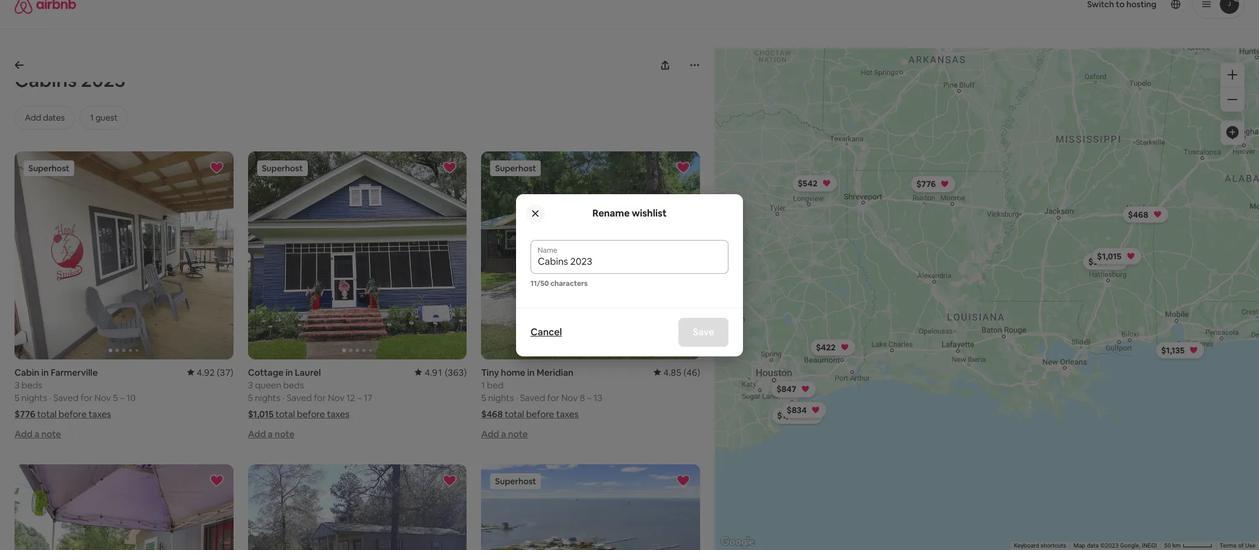 Task type: describe. For each thing, give the bounding box(es) containing it.
data
[[1088, 543, 1100, 550]]

before for $468
[[526, 409, 555, 420]]

add for tiny home in meridian 1 bed 5 nights · saved for nov 8 – 13 $468 total before taxes
[[482, 429, 500, 440]]

$776 button
[[912, 176, 956, 193]]

add a note button for $468
[[482, 429, 528, 440]]

use
[[1246, 543, 1256, 550]]

cabins 2023
[[14, 68, 126, 92]]

characters
[[551, 279, 588, 288]]

$847 button
[[772, 381, 817, 398]]

· for 3 queen beds
[[283, 392, 285, 404]]

$834
[[787, 405, 807, 416]]

before for $1,015
[[297, 409, 325, 420]]

$1,589
[[778, 411, 804, 422]]

nov for 1 bed
[[562, 392, 578, 404]]

laurel
[[295, 367, 321, 378]]

$1,015 button
[[1092, 248, 1142, 265]]

remove from wishlist: cabin in avinger image
[[209, 474, 224, 488]]

saved for 1 bed
[[520, 392, 546, 404]]

add for cottage in laurel 3 queen beds 5 nights · saved for nov 12 – 17 $1,015 total before taxes
[[248, 429, 266, 440]]

$1,589 button
[[772, 408, 823, 425]]

1 5 from the left
[[14, 392, 19, 404]]

4.85 (46)
[[664, 367, 701, 378]]

$1,015 inside cottage in laurel 3 queen beds 5 nights · saved for nov 12 – 17 $1,015 total before taxes
[[248, 409, 274, 420]]

profile element
[[644, 0, 1245, 28]]

taxes for $468
[[557, 409, 579, 420]]

nights for 1 bed
[[489, 392, 514, 404]]

$1,015 inside button
[[1098, 251, 1122, 262]]

save
[[693, 326, 715, 339]]

add a note for $1,015
[[248, 429, 295, 440]]

terms
[[1221, 543, 1238, 550]]

queen
[[255, 380, 281, 391]]

google,
[[1121, 543, 1141, 550]]

©2023
[[1101, 543, 1119, 550]]

taxes inside cabin in farmerville 3 beds 5 nights · saved for nov 5 – 10 $776 total before taxes
[[89, 409, 111, 420]]

$542 button
[[793, 175, 838, 192]]

bed
[[487, 380, 504, 391]]

a for $468
[[501, 429, 506, 440]]

settings dialog
[[516, 194, 743, 357]]

in for cottage
[[286, 367, 293, 378]]

$468 inside $468 button
[[1129, 209, 1149, 220]]

add a note for $468
[[482, 429, 528, 440]]

zoom in image
[[1228, 70, 1238, 80]]

4.85 out of 5 average rating,  46 reviews image
[[654, 367, 701, 378]]

of
[[1239, 543, 1245, 550]]

add a note for total
[[14, 429, 61, 440]]

4.91 out of 5 average rating,  363 reviews image
[[415, 367, 467, 378]]

· inside cabin in farmerville 3 beds 5 nights · saved for nov 5 – 10 $776 total before taxes
[[49, 392, 51, 404]]

1
[[482, 380, 485, 391]]

inegi
[[1143, 543, 1158, 550]]

$847
[[777, 384, 797, 395]]

4.91 (363)
[[425, 367, 467, 378]]

remove from wishlist: farm stay in kountze image
[[443, 474, 457, 488]]

13
[[594, 392, 603, 404]]

$542
[[798, 178, 818, 189]]

10
[[127, 392, 136, 404]]

$776 inside button
[[917, 179, 936, 190]]

17
[[364, 392, 373, 404]]

· for 1 bed
[[516, 392, 518, 404]]

map data ©2023 google, inegi
[[1074, 543, 1158, 550]]

note for $468
[[508, 429, 528, 440]]

add a note button for total
[[14, 429, 61, 440]]

beds inside cottage in laurel 3 queen beds 5 nights · saved for nov 12 – 17 $1,015 total before taxes
[[283, 380, 304, 391]]

zoom out image
[[1228, 95, 1238, 104]]

$1,135
[[1162, 345, 1186, 356]]

50
[[1165, 543, 1172, 550]]

for for 3 queen beds
[[314, 392, 326, 404]]

4.91
[[425, 367, 443, 378]]

add a place to the map image
[[1226, 126, 1241, 140]]

cabin
[[14, 367, 39, 378]]

(37)
[[217, 367, 234, 378]]

add a note button for $1,015
[[248, 429, 295, 440]]

$993 button
[[1084, 253, 1129, 270]]

cottage
[[248, 367, 284, 378]]

nights for 3 queen beds
[[255, 392, 281, 404]]

5 inside tiny home in meridian 1 bed 5 nights · saved for nov 8 – 13 $468 total before taxes
[[482, 392, 487, 404]]



Task type: vqa. For each thing, say whether or not it's contained in the screenshot.
left Before
yes



Task type: locate. For each thing, give the bounding box(es) containing it.
a down queen
[[268, 429, 273, 440]]

total for $1,015
[[276, 409, 295, 420]]

taxes inside cottage in laurel 3 queen beds 5 nights · saved for nov 12 – 17 $1,015 total before taxes
[[327, 409, 350, 420]]

3 in from the left
[[528, 367, 535, 378]]

farmerville
[[51, 367, 98, 378]]

0 horizontal spatial –
[[120, 392, 125, 404]]

keyboard shortcuts
[[1015, 543, 1067, 550]]

a down cabin in farmerville 3 beds 5 nights · saved for nov 5 – 10 $776 total before taxes
[[34, 429, 39, 440]]

2 in from the left
[[286, 367, 293, 378]]

1 horizontal spatial add a note
[[248, 429, 295, 440]]

beds inside cabin in farmerville 3 beds 5 nights · saved for nov 5 – 10 $776 total before taxes
[[22, 380, 42, 391]]

50 km button
[[1161, 542, 1217, 551]]

taxes down farmerville
[[89, 409, 111, 420]]

11/50
[[531, 279, 549, 288]]

before
[[59, 409, 87, 420], [297, 409, 325, 420], [526, 409, 555, 420]]

total inside cabin in farmerville 3 beds 5 nights · saved for nov 5 – 10 $776 total before taxes
[[37, 409, 57, 420]]

1 horizontal spatial add a note button
[[248, 429, 295, 440]]

meridian
[[537, 367, 574, 378]]

remove from wishlist: cottage in laurel image
[[443, 161, 457, 175]]

google image
[[718, 535, 758, 551]]

beds down 'laurel'
[[283, 380, 304, 391]]

total down queen
[[276, 409, 295, 420]]

a down bed
[[501, 429, 506, 440]]

for inside cottage in laurel 3 queen beds 5 nights · saved for nov 12 – 17 $1,015 total before taxes
[[314, 392, 326, 404]]

note for $1,015
[[275, 429, 295, 440]]

2 beds from the left
[[283, 380, 304, 391]]

$422 button
[[811, 339, 856, 356]]

4.92 (37)
[[197, 367, 234, 378]]

nights down cabin
[[21, 392, 47, 404]]

5
[[14, 392, 19, 404], [113, 392, 118, 404], [248, 392, 253, 404], [482, 392, 487, 404]]

0 horizontal spatial nov
[[95, 392, 111, 404]]

before down meridian
[[526, 409, 555, 420]]

nov for 3 queen beds
[[328, 392, 345, 404]]

0 horizontal spatial 3
[[14, 380, 20, 391]]

3 for 3 queen beds
[[248, 380, 253, 391]]

google map
including 10 saved stays. region
[[606, 0, 1260, 551]]

0 horizontal spatial beds
[[22, 380, 42, 391]]

– left 17
[[357, 392, 362, 404]]

3 add a note button from the left
[[482, 429, 528, 440]]

0 horizontal spatial add
[[14, 429, 32, 440]]

for down farmerville
[[80, 392, 93, 404]]

saved down farmerville
[[53, 392, 79, 404]]

before inside cottage in laurel 3 queen beds 5 nights · saved for nov 12 – 17 $1,015 total before taxes
[[297, 409, 325, 420]]

0 vertical spatial $468
[[1129, 209, 1149, 220]]

taxes inside tiny home in meridian 1 bed 5 nights · saved for nov 8 – 13 $468 total before taxes
[[557, 409, 579, 420]]

add a note down bed
[[482, 429, 528, 440]]

1 horizontal spatial $1,015
[[1098, 251, 1122, 262]]

2 nights from the left
[[255, 392, 281, 404]]

nov left 12
[[328, 392, 345, 404]]

5 down cottage
[[248, 392, 253, 404]]

2 horizontal spatial note
[[508, 429, 528, 440]]

before inside cabin in farmerville 3 beds 5 nights · saved for nov 5 – 10 $776 total before taxes
[[59, 409, 87, 420]]

1 horizontal spatial add
[[248, 429, 266, 440]]

1 horizontal spatial $468
[[1129, 209, 1149, 220]]

2023
[[81, 68, 126, 92]]

note for total
[[41, 429, 61, 440]]

1 horizontal spatial total
[[276, 409, 295, 420]]

add a note button
[[14, 429, 61, 440], [248, 429, 295, 440], [482, 429, 528, 440]]

1 horizontal spatial saved
[[287, 392, 312, 404]]

5 down 1
[[482, 392, 487, 404]]

nights down bed
[[489, 392, 514, 404]]

3 nov from the left
[[562, 392, 578, 404]]

saved inside cottage in laurel 3 queen beds 5 nights · saved for nov 12 – 17 $1,015 total before taxes
[[287, 392, 312, 404]]

1 vertical spatial $1,015
[[248, 409, 274, 420]]

1 horizontal spatial in
[[286, 367, 293, 378]]

1 nov from the left
[[95, 392, 111, 404]]

·
[[49, 392, 51, 404], [283, 392, 285, 404], [516, 392, 518, 404]]

in
[[41, 367, 49, 378], [286, 367, 293, 378], [528, 367, 535, 378]]

nov inside cabin in farmerville 3 beds 5 nights · saved for nov 5 – 10 $776 total before taxes
[[95, 392, 111, 404]]

– inside tiny home in meridian 1 bed 5 nights · saved for nov 8 – 13 $468 total before taxes
[[587, 392, 592, 404]]

3 note from the left
[[508, 429, 528, 440]]

1 before from the left
[[59, 409, 87, 420]]

saved down home
[[520, 392, 546, 404]]

before inside tiny home in meridian 1 bed 5 nights · saved for nov 8 – 13 $468 total before taxes
[[526, 409, 555, 420]]

50 km
[[1165, 543, 1183, 550]]

tiny
[[482, 367, 499, 378]]

$1,135 button
[[1156, 342, 1205, 359]]

total
[[37, 409, 57, 420], [276, 409, 295, 420], [505, 409, 524, 420]]

0 horizontal spatial in
[[41, 367, 49, 378]]

0 vertical spatial $776
[[917, 179, 936, 190]]

2 horizontal spatial add a note
[[482, 429, 528, 440]]

1 horizontal spatial before
[[297, 409, 325, 420]]

2 horizontal spatial taxes
[[557, 409, 579, 420]]

saved for 3 queen beds
[[287, 392, 312, 404]]

$468 button
[[1123, 206, 1169, 223]]

3 before from the left
[[526, 409, 555, 420]]

note down tiny home in meridian 1 bed 5 nights · saved for nov 8 – 13 $468 total before taxes
[[508, 429, 528, 440]]

saved down 'laurel'
[[287, 392, 312, 404]]

0 horizontal spatial total
[[37, 409, 57, 420]]

· inside tiny home in meridian 1 bed 5 nights · saved for nov 8 – 13 $468 total before taxes
[[516, 392, 518, 404]]

3 inside cabin in farmerville 3 beds 5 nights · saved for nov 5 – 10 $776 total before taxes
[[14, 380, 20, 391]]

2 horizontal spatial saved
[[520, 392, 546, 404]]

2 horizontal spatial nov
[[562, 392, 578, 404]]

1 in from the left
[[41, 367, 49, 378]]

1 horizontal spatial ·
[[283, 392, 285, 404]]

taxes
[[89, 409, 111, 420], [327, 409, 350, 420], [557, 409, 579, 420]]

cabins
[[14, 68, 77, 92]]

add
[[14, 429, 32, 440], [248, 429, 266, 440], [482, 429, 500, 440]]

3 total from the left
[[505, 409, 524, 420]]

3 add from the left
[[482, 429, 500, 440]]

add a note button down queen
[[248, 429, 295, 440]]

– inside cabin in farmerville 3 beds 5 nights · saved for nov 5 – 10 $776 total before taxes
[[120, 392, 125, 404]]

12
[[347, 392, 355, 404]]

note down cabin in farmerville 3 beds 5 nights · saved for nov 5 – 10 $776 total before taxes
[[41, 429, 61, 440]]

· down farmerville
[[49, 392, 51, 404]]

total down cabin
[[37, 409, 57, 420]]

a
[[34, 429, 39, 440], [268, 429, 273, 440], [501, 429, 506, 440]]

$468 down bed
[[482, 409, 503, 420]]

total for $468
[[505, 409, 524, 420]]

before down 'laurel'
[[297, 409, 325, 420]]

remove from wishlist: cabin in farmerville image
[[209, 161, 224, 175]]

0 horizontal spatial add a note button
[[14, 429, 61, 440]]

taxes down 12
[[327, 409, 350, 420]]

3 saved from the left
[[520, 392, 546, 404]]

1 · from the left
[[49, 392, 51, 404]]

– right 8
[[587, 392, 592, 404]]

3 down cabin
[[14, 380, 20, 391]]

11/50 characters
[[531, 279, 588, 288]]

$1,015
[[1098, 251, 1122, 262], [248, 409, 274, 420]]

keyboard shortcuts button
[[1015, 542, 1067, 551]]

1 add from the left
[[14, 429, 32, 440]]

1 beds from the left
[[22, 380, 42, 391]]

total inside tiny home in meridian 1 bed 5 nights · saved for nov 8 – 13 $468 total before taxes
[[505, 409, 524, 420]]

8
[[580, 392, 585, 404]]

2 3 from the left
[[248, 380, 253, 391]]

$776 inside cabin in farmerville 3 beds 5 nights · saved for nov 5 – 10 $776 total before taxes
[[14, 409, 35, 420]]

cottage in laurel 3 queen beds 5 nights · saved for nov 12 – 17 $1,015 total before taxes
[[248, 367, 373, 420]]

1 vertical spatial $776
[[14, 409, 35, 420]]

4.92 out of 5 average rating,  37 reviews image
[[187, 367, 234, 378]]

cancel button
[[525, 320, 568, 345]]

0 horizontal spatial note
[[41, 429, 61, 440]]

nights inside tiny home in meridian 1 bed 5 nights · saved for nov 8 – 13 $468 total before taxes
[[489, 392, 514, 404]]

0 horizontal spatial $1,015
[[248, 409, 274, 420]]

0 horizontal spatial add a note
[[14, 429, 61, 440]]

(46)
[[684, 367, 701, 378]]

2 horizontal spatial nights
[[489, 392, 514, 404]]

– for 3 queen beds
[[357, 392, 362, 404]]

nights inside cottage in laurel 3 queen beds 5 nights · saved for nov 12 – 17 $1,015 total before taxes
[[255, 392, 281, 404]]

in inside tiny home in meridian 1 bed 5 nights · saved for nov 8 – 13 $468 total before taxes
[[528, 367, 535, 378]]

0 horizontal spatial taxes
[[89, 409, 111, 420]]

remove from wishlist: tiny home in meridian image
[[676, 161, 691, 175]]

1 saved from the left
[[53, 392, 79, 404]]

2 add from the left
[[248, 429, 266, 440]]

cabin in farmerville 3 beds 5 nights · saved for nov 5 – 10 $776 total before taxes
[[14, 367, 136, 420]]

2 horizontal spatial a
[[501, 429, 506, 440]]

cancel
[[531, 326, 562, 339]]

2 horizontal spatial total
[[505, 409, 524, 420]]

$468 inside tiny home in meridian 1 bed 5 nights · saved for nov 8 – 13 $468 total before taxes
[[482, 409, 503, 420]]

remove from wishlist: home in gulf shores image
[[676, 474, 691, 488]]

2 · from the left
[[283, 392, 285, 404]]

2 a from the left
[[268, 429, 273, 440]]

a for $1,015
[[268, 429, 273, 440]]

for down meridian
[[548, 392, 560, 404]]

(363)
[[445, 367, 467, 378]]

tiny home in meridian 1 bed 5 nights · saved for nov 8 – 13 $468 total before taxes
[[482, 367, 603, 420]]

5 inside cottage in laurel 3 queen beds 5 nights · saved for nov 12 – 17 $1,015 total before taxes
[[248, 392, 253, 404]]

0 horizontal spatial ·
[[49, 392, 51, 404]]

$468 up $1,015 button
[[1129, 209, 1149, 220]]

· down cottage
[[283, 392, 285, 404]]

nights inside cabin in farmerville 3 beds 5 nights · saved for nov 5 – 10 $776 total before taxes
[[21, 392, 47, 404]]

in for cabin
[[41, 367, 49, 378]]

2 horizontal spatial add a note button
[[482, 429, 528, 440]]

total down home
[[505, 409, 524, 420]]

3
[[14, 380, 20, 391], [248, 380, 253, 391]]

1 horizontal spatial note
[[275, 429, 295, 440]]

$776
[[917, 179, 936, 190], [14, 409, 35, 420]]

3 – from the left
[[587, 392, 592, 404]]

saved inside tiny home in meridian 1 bed 5 nights · saved for nov 8 – 13 $468 total before taxes
[[520, 392, 546, 404]]

nov inside cottage in laurel 3 queen beds 5 nights · saved for nov 12 – 17 $1,015 total before taxes
[[328, 392, 345, 404]]

4 5 from the left
[[482, 392, 487, 404]]

0 horizontal spatial saved
[[53, 392, 79, 404]]

map
[[1074, 543, 1086, 550]]

1 total from the left
[[37, 409, 57, 420]]

2 add a note button from the left
[[248, 429, 295, 440]]

for down 'laurel'
[[314, 392, 326, 404]]

2 horizontal spatial add
[[482, 429, 500, 440]]

1 horizontal spatial –
[[357, 392, 362, 404]]

2 nov from the left
[[328, 392, 345, 404]]

3 nights from the left
[[489, 392, 514, 404]]

1 horizontal spatial nov
[[328, 392, 345, 404]]

in inside cabin in farmerville 3 beds 5 nights · saved for nov 5 – 10 $776 total before taxes
[[41, 367, 49, 378]]

1 taxes from the left
[[89, 409, 111, 420]]

save button
[[679, 318, 729, 347]]

2 for from the left
[[314, 392, 326, 404]]

keyboard
[[1015, 543, 1040, 550]]

1 add a note button from the left
[[14, 429, 61, 440]]

1 – from the left
[[120, 392, 125, 404]]

1 3 from the left
[[14, 380, 20, 391]]

3 add a note from the left
[[482, 429, 528, 440]]

a for total
[[34, 429, 39, 440]]

beds
[[22, 380, 42, 391], [283, 380, 304, 391]]

nights down queen
[[255, 392, 281, 404]]

3 · from the left
[[516, 392, 518, 404]]

0 horizontal spatial $776
[[14, 409, 35, 420]]

group
[[14, 152, 234, 360], [248, 152, 467, 360], [482, 152, 920, 360], [14, 465, 234, 551], [248, 465, 467, 551], [482, 465, 701, 551]]

2 before from the left
[[297, 409, 325, 420]]

0 horizontal spatial before
[[59, 409, 87, 420]]

note down cottage in laurel 3 queen beds 5 nights · saved for nov 12 – 17 $1,015 total before taxes
[[275, 429, 295, 440]]

nights
[[21, 392, 47, 404], [255, 392, 281, 404], [489, 392, 514, 404]]

· down home
[[516, 392, 518, 404]]

1 for from the left
[[80, 392, 93, 404]]

nov left 10
[[95, 392, 111, 404]]

1 a from the left
[[34, 429, 39, 440]]

0 horizontal spatial a
[[34, 429, 39, 440]]

$468
[[1129, 209, 1149, 220], [482, 409, 503, 420]]

taxes down meridian
[[557, 409, 579, 420]]

$834 button
[[782, 402, 827, 419]]

shortcuts
[[1041, 543, 1067, 550]]

4.92
[[197, 367, 215, 378]]

in right home
[[528, 367, 535, 378]]

before down farmerville
[[59, 409, 87, 420]]

2 horizontal spatial in
[[528, 367, 535, 378]]

1 horizontal spatial 3
[[248, 380, 253, 391]]

for inside cabin in farmerville 3 beds 5 nights · saved for nov 5 – 10 $776 total before taxes
[[80, 392, 93, 404]]

3 taxes from the left
[[557, 409, 579, 420]]

1 horizontal spatial nights
[[255, 392, 281, 404]]

for inside tiny home in meridian 1 bed 5 nights · saved for nov 8 – 13 $468 total before taxes
[[548, 392, 560, 404]]

1 horizontal spatial taxes
[[327, 409, 350, 420]]

2 5 from the left
[[113, 392, 118, 404]]

home
[[501, 367, 526, 378]]

add for cabin in farmerville 3 beds 5 nights · saved for nov 5 – 10 $776 total before taxes
[[14, 429, 32, 440]]

note
[[41, 429, 61, 440], [275, 429, 295, 440], [508, 429, 528, 440]]

2 taxes from the left
[[327, 409, 350, 420]]

2 add a note from the left
[[248, 429, 295, 440]]

add a note
[[14, 429, 61, 440], [248, 429, 295, 440], [482, 429, 528, 440]]

add a note button down cabin in farmerville 3 beds 5 nights · saved for nov 5 – 10 $776 total before taxes
[[14, 429, 61, 440]]

3 5 from the left
[[248, 392, 253, 404]]

saved inside cabin in farmerville 3 beds 5 nights · saved for nov 5 – 10 $776 total before taxes
[[53, 392, 79, 404]]

– left 10
[[120, 392, 125, 404]]

add a note button down bed
[[482, 429, 528, 440]]

in right cabin
[[41, 367, 49, 378]]

2 saved from the left
[[287, 392, 312, 404]]

1 horizontal spatial beds
[[283, 380, 304, 391]]

rename wishlist
[[593, 207, 667, 220]]

saved
[[53, 392, 79, 404], [287, 392, 312, 404], [520, 392, 546, 404]]

3 for from the left
[[548, 392, 560, 404]]

1 horizontal spatial $776
[[917, 179, 936, 190]]

1 note from the left
[[41, 429, 61, 440]]

nov inside tiny home in meridian 1 bed 5 nights · saved for nov 8 – 13 $468 total before taxes
[[562, 392, 578, 404]]

for
[[80, 392, 93, 404], [314, 392, 326, 404], [548, 392, 560, 404]]

1 add a note from the left
[[14, 429, 61, 440]]

· inside cottage in laurel 3 queen beds 5 nights · saved for nov 12 – 17 $1,015 total before taxes
[[283, 392, 285, 404]]

in inside cottage in laurel 3 queen beds 5 nights · saved for nov 12 – 17 $1,015 total before taxes
[[286, 367, 293, 378]]

km
[[1173, 543, 1182, 550]]

2 horizontal spatial for
[[548, 392, 560, 404]]

1 horizontal spatial a
[[268, 429, 273, 440]]

1 horizontal spatial for
[[314, 392, 326, 404]]

3 left queen
[[248, 380, 253, 391]]

in left 'laurel'
[[286, 367, 293, 378]]

rename
[[593, 207, 630, 220]]

terms of use link
[[1221, 543, 1256, 550]]

2 note from the left
[[275, 429, 295, 440]]

3 inside cottage in laurel 3 queen beds 5 nights · saved for nov 12 – 17 $1,015 total before taxes
[[248, 380, 253, 391]]

none text field inside settings dialog
[[538, 256, 722, 268]]

beds down cabin
[[22, 380, 42, 391]]

–
[[120, 392, 125, 404], [357, 392, 362, 404], [587, 392, 592, 404]]

2 horizontal spatial –
[[587, 392, 592, 404]]

5 left 10
[[113, 392, 118, 404]]

total inside cottage in laurel 3 queen beds 5 nights · saved for nov 12 – 17 $1,015 total before taxes
[[276, 409, 295, 420]]

1 vertical spatial $468
[[482, 409, 503, 420]]

2 total from the left
[[276, 409, 295, 420]]

3 a from the left
[[501, 429, 506, 440]]

– for 1 bed
[[587, 392, 592, 404]]

wishlist
[[632, 207, 667, 220]]

4.85
[[664, 367, 682, 378]]

terms of use
[[1221, 543, 1256, 550]]

– inside cottage in laurel 3 queen beds 5 nights · saved for nov 12 – 17 $1,015 total before taxes
[[357, 392, 362, 404]]

$422
[[816, 342, 836, 353]]

None text field
[[538, 256, 722, 268]]

add a note down queen
[[248, 429, 295, 440]]

0 horizontal spatial nights
[[21, 392, 47, 404]]

2 horizontal spatial ·
[[516, 392, 518, 404]]

add a note down cabin in farmerville 3 beds 5 nights · saved for nov 5 – 10 $776 total before taxes
[[14, 429, 61, 440]]

taxes for $1,015
[[327, 409, 350, 420]]

2 horizontal spatial before
[[526, 409, 555, 420]]

0 vertical spatial $1,015
[[1098, 251, 1122, 262]]

nov left 8
[[562, 392, 578, 404]]

nov
[[95, 392, 111, 404], [328, 392, 345, 404], [562, 392, 578, 404]]

$993
[[1089, 257, 1109, 267]]

for for 1 bed
[[548, 392, 560, 404]]

5 down cabin
[[14, 392, 19, 404]]

0 horizontal spatial $468
[[482, 409, 503, 420]]

2 – from the left
[[357, 392, 362, 404]]

1 nights from the left
[[21, 392, 47, 404]]

3 for 3 beds
[[14, 380, 20, 391]]

0 horizontal spatial for
[[80, 392, 93, 404]]



